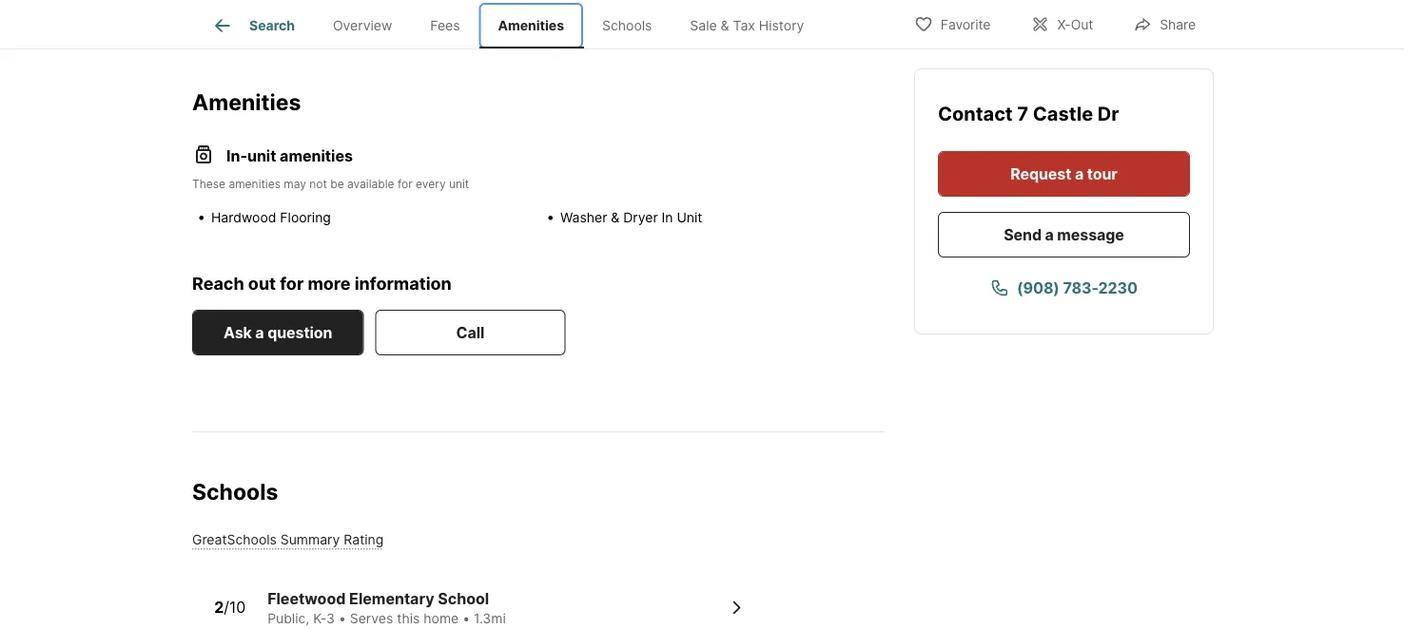 Task type: describe. For each thing, give the bounding box(es) containing it.
a for ask
[[255, 323, 264, 342]]

may
[[284, 177, 306, 191]]

in-unit amenities
[[226, 147, 353, 165]]

0 horizontal spatial schools
[[192, 478, 278, 505]]

greatschools summary rating link
[[192, 532, 384, 549]]

0 horizontal spatial amenities
[[192, 89, 301, 116]]

hardwood
[[211, 210, 276, 226]]

message
[[1058, 226, 1125, 244]]

0 vertical spatial amenities
[[280, 147, 353, 165]]

not
[[310, 177, 327, 191]]

public,
[[268, 611, 309, 628]]

sale
[[690, 17, 717, 34]]

summary
[[281, 532, 340, 549]]

overview tab
[[314, 3, 411, 49]]

tab list containing search
[[192, 0, 839, 49]]

reach
[[192, 273, 244, 294]]

in
[[662, 210, 673, 226]]

(908)
[[1017, 279, 1060, 297]]

be
[[330, 177, 344, 191]]

search link
[[211, 14, 295, 37]]

hardwood flooring
[[211, 210, 331, 226]]

783-
[[1063, 279, 1099, 297]]

1 vertical spatial amenities
[[229, 177, 281, 191]]

0 horizontal spatial unit
[[247, 147, 276, 165]]

dryer
[[624, 210, 658, 226]]

flooring
[[280, 210, 331, 226]]

(908) 783-2230 link
[[938, 266, 1190, 311]]

question
[[268, 323, 332, 342]]

reach out for more information
[[192, 273, 452, 294]]

k-
[[313, 611, 326, 628]]

2230
[[1099, 279, 1138, 297]]

serves
[[350, 611, 393, 628]]

out
[[248, 273, 276, 294]]

available
[[347, 177, 395, 191]]

tour
[[1087, 165, 1118, 183]]

dr
[[1098, 102, 1120, 126]]

favorite
[[941, 17, 991, 33]]

contact 7 castle dr
[[938, 102, 1120, 126]]

in-
[[226, 147, 247, 165]]

history
[[759, 17, 805, 34]]

a for request
[[1075, 165, 1084, 183]]

sale & tax history
[[690, 17, 805, 34]]

amenities inside amenities tab
[[498, 17, 564, 34]]

overview
[[333, 17, 392, 34]]

& for sale
[[721, 17, 729, 34]]

these
[[192, 177, 226, 191]]

request
[[1011, 165, 1072, 183]]

greatschools
[[192, 532, 277, 549]]

washer & dryer in unit
[[561, 210, 703, 226]]

request a tour button
[[938, 151, 1190, 197]]

2
[[214, 599, 224, 617]]

1 horizontal spatial for
[[398, 177, 413, 191]]

send a message
[[1004, 226, 1125, 244]]

this
[[397, 611, 420, 628]]



Task type: locate. For each thing, give the bounding box(es) containing it.
a inside button
[[1075, 165, 1084, 183]]

tab list
[[192, 0, 839, 49]]

3
[[326, 611, 335, 628]]

7
[[1018, 102, 1029, 126]]

1.3mi
[[474, 611, 506, 628]]

elementary
[[349, 590, 435, 609]]

0 horizontal spatial a
[[255, 323, 264, 342]]

unit up hardwood flooring
[[247, 147, 276, 165]]

amenities up the in- in the top of the page
[[192, 89, 301, 116]]

request a tour
[[1011, 165, 1118, 183]]

schools tab
[[583, 3, 671, 49]]

for left every
[[398, 177, 413, 191]]

1 horizontal spatial &
[[721, 17, 729, 34]]

tax
[[733, 17, 755, 34]]

a right ask at the left
[[255, 323, 264, 342]]

/10
[[224, 599, 246, 617]]

a inside button
[[1045, 226, 1054, 244]]

schools
[[602, 17, 652, 34], [192, 478, 278, 505]]

send
[[1004, 226, 1042, 244]]

share button
[[1117, 4, 1212, 43]]

castle
[[1033, 102, 1094, 126]]

sale & tax history tab
[[671, 3, 824, 49]]

for
[[398, 177, 413, 191], [280, 273, 304, 294]]

& inside tab
[[721, 17, 729, 34]]

1 • from the left
[[339, 611, 346, 628]]

0 vertical spatial schools
[[602, 17, 652, 34]]

0 horizontal spatial •
[[339, 611, 346, 628]]

unit
[[247, 147, 276, 165], [449, 177, 469, 191]]

rating
[[344, 532, 384, 549]]

1 vertical spatial a
[[1045, 226, 1054, 244]]

fees
[[430, 17, 460, 34]]

• down school at the left bottom of the page
[[463, 611, 470, 628]]

& left dryer
[[611, 210, 620, 226]]

a
[[1075, 165, 1084, 183], [1045, 226, 1054, 244], [255, 323, 264, 342]]

1 vertical spatial schools
[[192, 478, 278, 505]]

1 horizontal spatial schools
[[602, 17, 652, 34]]

information
[[355, 273, 452, 294]]

amenities
[[498, 17, 564, 34], [192, 89, 301, 116]]

0 horizontal spatial &
[[611, 210, 620, 226]]

&
[[721, 17, 729, 34], [611, 210, 620, 226]]

•
[[339, 611, 346, 628], [463, 611, 470, 628]]

these amenities may not be available for every unit
[[192, 177, 469, 191]]

• right 3
[[339, 611, 346, 628]]

& for washer
[[611, 210, 620, 226]]

every
[[416, 177, 446, 191]]

x-
[[1058, 17, 1071, 33]]

1 vertical spatial for
[[280, 273, 304, 294]]

a left tour
[[1075, 165, 1084, 183]]

fleetwood
[[268, 590, 346, 609]]

ask a question button
[[192, 310, 364, 356]]

fees tab
[[411, 3, 479, 49]]

0 vertical spatial a
[[1075, 165, 1084, 183]]

amenities down the in- in the top of the page
[[229, 177, 281, 191]]

amenities
[[280, 147, 353, 165], [229, 177, 281, 191]]

(908) 783-2230
[[1017, 279, 1138, 297]]

0 horizontal spatial for
[[280, 273, 304, 294]]

1 vertical spatial &
[[611, 210, 620, 226]]

share
[[1160, 17, 1196, 33]]

0 vertical spatial amenities
[[498, 17, 564, 34]]

unit
[[677, 210, 703, 226]]

1 vertical spatial unit
[[449, 177, 469, 191]]

amenities right fees
[[498, 17, 564, 34]]

favorite button
[[898, 4, 1007, 43]]

home
[[424, 611, 459, 628]]

1 horizontal spatial •
[[463, 611, 470, 628]]

1 horizontal spatial amenities
[[498, 17, 564, 34]]

ask
[[224, 323, 252, 342]]

x-out button
[[1015, 4, 1110, 43]]

2 vertical spatial a
[[255, 323, 264, 342]]

2 /10
[[214, 599, 246, 617]]

& left tax
[[721, 17, 729, 34]]

send a message button
[[938, 212, 1190, 258]]

amenities tab
[[479, 3, 583, 49]]

0 vertical spatial for
[[398, 177, 413, 191]]

more
[[308, 273, 351, 294]]

ask a question
[[224, 323, 332, 342]]

x-out
[[1058, 17, 1094, 33]]

unit right every
[[449, 177, 469, 191]]

schools inside tab
[[602, 17, 652, 34]]

contact
[[938, 102, 1013, 126]]

amenities up not
[[280, 147, 353, 165]]

washer
[[561, 210, 608, 226]]

call button
[[375, 310, 566, 356]]

out
[[1071, 17, 1094, 33]]

school
[[438, 590, 489, 609]]

2 • from the left
[[463, 611, 470, 628]]

search
[[249, 17, 295, 34]]

(908) 783-2230 button
[[938, 266, 1190, 311]]

greatschools summary rating
[[192, 532, 384, 549]]

1 horizontal spatial a
[[1045, 226, 1054, 244]]

call link
[[375, 310, 566, 356]]

schools up greatschools at the left of page
[[192, 478, 278, 505]]

a inside button
[[255, 323, 264, 342]]

0 vertical spatial &
[[721, 17, 729, 34]]

1 vertical spatial amenities
[[192, 89, 301, 116]]

fleetwood elementary school public, k-3 • serves this home • 1.3mi
[[268, 590, 506, 628]]

0 vertical spatial unit
[[247, 147, 276, 165]]

for right out
[[280, 273, 304, 294]]

a for send
[[1045, 226, 1054, 244]]

1 horizontal spatial unit
[[449, 177, 469, 191]]

a right send
[[1045, 226, 1054, 244]]

2 horizontal spatial a
[[1075, 165, 1084, 183]]

schools left sale at top
[[602, 17, 652, 34]]

call
[[456, 323, 485, 342]]



Task type: vqa. For each thing, say whether or not it's contained in the screenshot.
Use within 250 E 30th St Unit 5B Dialog
no



